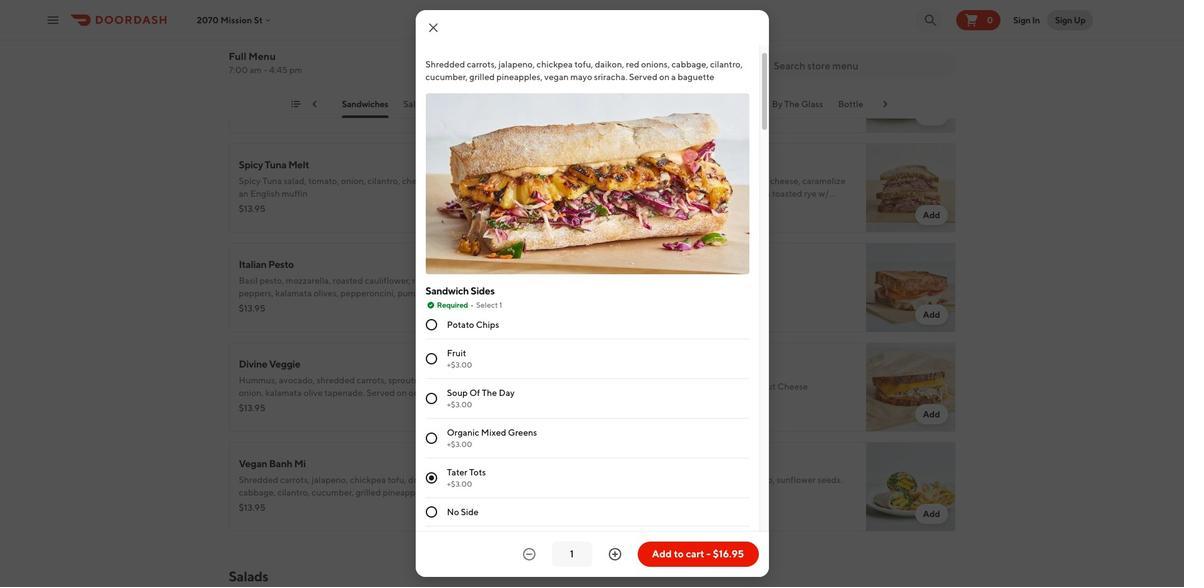 Task type: describe. For each thing, give the bounding box(es) containing it.
grain
[[450, 388, 470, 398]]

kalamata for veggie
[[265, 388, 302, 398]]

hummus,
[[239, 375, 277, 386]]

add for divine veggie
[[555, 410, 572, 420]]

hot chicken chipotle aioli image
[[866, 44, 956, 133]]

italian pesto image
[[498, 243, 587, 333]]

kids button
[[498, 98, 515, 118]]

chipotle
[[665, 66, 704, 78]]

1 vertical spatial tuna
[[262, 176, 282, 186]]

popular
[[271, 99, 302, 109]]

sandwich for tuna melt sandwich  can be made without cheese
[[649, 382, 688, 392]]

+$3.00 inside tater tots +$3.00
[[447, 480, 472, 489]]

on inside hot chicken chipotle aioli red onion, tomato, melted jack cheese. served on baguette $13.95
[[796, 83, 807, 93]]

cheese,
[[770, 176, 801, 186]]

the inside by the glass 'button'
[[784, 99, 800, 109]]

in
[[1033, 15, 1040, 25]]

add button for curried chicken sandwich
[[547, 105, 580, 126]]

vegan banh mi shredded carrots, jalapeno, chickpea tofu, daikon, red onions, cabbage, cilantro, cucumber, grilled pineapples, vegan mayo sriracha. served on a baguette
[[239, 458, 483, 511]]

tuna melt sandwich  can be made without cheese
[[607, 382, 808, 392]]

sign up
[[1055, 15, 1086, 25]]

vegan banh mi image
[[498, 442, 587, 532]]

radishes,
[[702, 475, 737, 485]]

tofu, inside shredded carrots, jalapeno, chickpea tofu, daikon, red onions, cabbage, cilantro, cucumber, grilled pineapples, vegan mayo sriracha. served on a baguette
[[575, 59, 593, 69]]

drinks for cold drinks
[[639, 99, 665, 109]]

popular items
[[271, 99, 327, 109]]

on left rye
[[648, 159, 660, 171]]

$13.95 inside spicy tuna melt spicy tuna salad, tomato, onion, cilantro, cheddar melted on an english muffin $13.95
[[239, 204, 265, 214]]

divine veggie image
[[498, 343, 587, 432]]

spicy
[[638, 189, 658, 199]]

sunflower
[[777, 475, 816, 485]]

turkey, avocado and bacon image
[[866, 0, 956, 33]]

potato chips
[[447, 320, 499, 330]]

sandwich for curried chicken sandwich
[[313, 66, 357, 78]]

dialog containing sandwich sides
[[416, 8, 769, 588]]

classic blt image
[[498, 0, 587, 33]]

on inside italian pesto basil pesto, mozzarella, roasted cauliflower, roasted red peppers, kalamata olives, pepperoncini, pumpkin seeds, balsamic vinegar. served on a baguette
[[339, 301, 349, 311]]

free
[[660, 176, 676, 186]]

a inside vegan wrap chickpea tofu, arugula, radishes, avocado, sunflower seeds. served on a spinach tortilla
[[650, 488, 654, 498]]

add button for divine veggie
[[547, 405, 580, 425]]

0
[[987, 15, 994, 25]]

1 horizontal spatial melt
[[629, 382, 648, 392]]

side
[[461, 508, 479, 518]]

mozzarella,
[[286, 276, 331, 286]]

served inside shredded carrots, jalapeno, chickpea tofu, daikon, red onions, cabbage, cilantro, cucumber, grilled pineapples, vegan mayo sriracha. served on a baguette
[[629, 72, 658, 82]]

$13.95 inside hot chicken chipotle aioli red onion, tomato, melted jack cheese. served on baguette $13.95
[[607, 98, 634, 108]]

breakfast button
[[444, 98, 483, 118]]

•
[[471, 301, 474, 310]]

0 vertical spatial tuna
[[265, 159, 287, 171]]

Potato Chips radio
[[426, 319, 437, 331]]

2070 mission st button
[[197, 15, 273, 25]]

served inside italian pesto basil pesto, mozzarella, roasted cauliflower, roasted red peppers, kalamata olives, pepperoncini, pumpkin seeds, balsamic vinegar. served on a baguette
[[309, 301, 337, 311]]

swiss
[[747, 176, 768, 186]]

pumpkin
[[398, 288, 433, 298]]

+$3.00 inside soup of the day +$3.00
[[447, 400, 472, 410]]

divine veggie hummus, avocado, shredded carrots, sprouts, cucumbers, red onion, kalamata olive tapenade. served on organic 9-grain toast
[[239, 358, 484, 411]]

melted inside the pastrami on rye 6 oz. nitrate-free pastrami, melted swiss cheese, caramelize onions, spicy russian dressing. served on toasted rye      w/ pickles on the side
[[716, 176, 745, 186]]

on inside spicy tuna melt spicy tuna salad, tomato, onion, cilantro, cheddar melted on an english muffin $13.95
[[467, 176, 477, 186]]

add for vegan wrap
[[923, 509, 941, 519]]

grilled
[[634, 265, 665, 277]]

pastrami on rye image
[[866, 143, 956, 233]]

salad,
[[284, 176, 307, 186]]

pain
[[655, 282, 673, 292]]

close vegan banh mi image
[[426, 20, 441, 35]]

red inside italian pesto basil pesto, mozzarella, roasted cauliflower, roasted red peppers, kalamata olives, pepperoncini, pumpkin seeds, balsamic vinegar. served on a baguette
[[444, 276, 458, 286]]

banh
[[269, 458, 292, 470]]

vegan wrap image
[[866, 442, 956, 532]]

served inside the pastrami on rye 6 oz. nitrate-free pastrami, melted swiss cheese, caramelize onions, spicy russian dressing. served on toasted rye      w/ pickles on the side
[[730, 189, 759, 199]]

on inside vegan wrap chickpea tofu, arugula, radishes, avocado, sunflower seeds. served on a spinach tortilla
[[638, 488, 648, 498]]

red inside the divine veggie hummus, avocado, shredded carrots, sprouts, cucumbers, red onion, kalamata olive tapenade. served on organic 9-grain toast
[[470, 375, 484, 386]]

tapenade.
[[325, 388, 365, 398]]

carrots, inside vegan banh mi shredded carrots, jalapeno, chickpea tofu, daikon, red onions, cabbage, cilantro, cucumber, grilled pineapples, vegan mayo sriracha. served on a baguette
[[280, 475, 310, 485]]

can
[[690, 382, 707, 392]]

4:45
[[269, 65, 288, 75]]

red inside vegan banh mi shredded carrots, jalapeno, chickpea tofu, daikon, red onions, cabbage, cilantro, cucumber, grilled pineapples, vegan mayo sriracha. served on a baguette
[[439, 475, 453, 485]]

cucumber, inside vegan banh mi shredded carrots, jalapeno, chickpea tofu, daikon, red onions, cabbage, cilantro, cucumber, grilled pineapples, vegan mayo sriracha. served on a baguette
[[312, 488, 354, 498]]

oz.
[[615, 176, 626, 186]]

fruit +$3.00
[[447, 349, 472, 370]]

the
[[649, 201, 663, 211]]

wrap
[[638, 458, 663, 470]]

side
[[664, 201, 681, 211]]

divine
[[239, 358, 267, 370]]

grilled inside vegan banh mi shredded carrots, jalapeno, chickpea tofu, daikon, red onions, cabbage, cilantro, cucumber, grilled pineapples, vegan mayo sriracha. served on a baguette
[[356, 488, 381, 498]]

adult grilled cheese a classic on pain de mie with tomato
[[607, 265, 751, 292]]

No Side radio
[[426, 507, 437, 518]]

increase quantity by 1 image
[[607, 547, 623, 562]]

2070 mission st
[[197, 15, 263, 25]]

soup of the day +$3.00
[[447, 388, 515, 410]]

add inside "button"
[[652, 548, 672, 560]]

add button for spicy tuna melt
[[547, 205, 580, 225]]

- inside add to cart - $16.95 "button"
[[707, 548, 711, 560]]

nitrate-
[[628, 176, 660, 186]]

toasted
[[772, 189, 803, 199]]

no
[[447, 508, 459, 518]]

rye
[[804, 189, 817, 199]]

de
[[674, 282, 685, 292]]

select
[[476, 301, 498, 310]]

carrots, inside shredded carrots, jalapeno, chickpea tofu, daikon, red onions, cabbage, cilantro, cucumber, grilled pineapples, vegan mayo sriracha. served on a baguette
[[467, 59, 497, 69]]

7:00
[[229, 65, 248, 75]]

baguette inside vegan banh mi shredded carrots, jalapeno, chickpea tofu, daikon, red onions, cabbage, cilantro, cucumber, grilled pineapples, vegan mayo sriracha. served on a baguette
[[323, 500, 359, 511]]

vegan for vegan banh mi
[[239, 458, 267, 470]]

cilantro, inside shredded carrots, jalapeno, chickpea tofu, daikon, red onions, cabbage, cilantro, cucumber, grilled pineapples, vegan mayo sriracha. served on a baguette
[[710, 59, 743, 69]]

onion, inside hot chicken chipotle aioli red onion, tomato, melted jack cheese. served on baguette $13.95
[[626, 83, 651, 93]]

pepperoncini,
[[341, 288, 396, 298]]

of
[[470, 388, 480, 398]]

kalamata for pesto
[[275, 288, 312, 298]]

cans
[[879, 99, 899, 109]]

a inside vegan banh mi shredded carrots, jalapeno, chickpea tofu, daikon, red onions, cabbage, cilantro, cucumber, grilled pineapples, vegan mayo sriracha. served on a baguette
[[316, 500, 321, 511]]

pineapples, inside vegan banh mi shredded carrots, jalapeno, chickpea tofu, daikon, red onions, cabbage, cilantro, cucumber, grilled pineapples, vegan mayo sriracha. served on a baguette
[[383, 488, 429, 498]]

onions, inside vegan banh mi shredded carrots, jalapeno, chickpea tofu, daikon, red onions, cabbage, cilantro, cucumber, grilled pineapples, vegan mayo sriracha. served on a baguette
[[455, 475, 483, 485]]

tomato, for chipotle
[[652, 83, 683, 93]]

sign for sign in
[[1014, 15, 1031, 25]]

1 horizontal spatial cheese
[[778, 382, 808, 392]]

on left the
[[637, 201, 647, 211]]

beer button
[[738, 98, 757, 118]]

hot drinks button
[[680, 98, 723, 118]]

up
[[1074, 15, 1086, 25]]

add button for pastrami on rye
[[916, 205, 948, 225]]

with
[[703, 282, 721, 292]]

peppers,
[[239, 288, 274, 298]]

0 vertical spatial salads
[[403, 99, 429, 109]]

carrots, inside the divine veggie hummus, avocado, shredded carrots, sprouts, cucumbers, red onion, kalamata olive tapenade. served on organic 9-grain toast
[[357, 375, 387, 386]]

shredded inside shredded carrots, jalapeno, chickpea tofu, daikon, red onions, cabbage, cilantro, cucumber, grilled pineapples, vegan mayo sriracha. served on a baguette
[[426, 59, 465, 69]]

pm
[[289, 65, 302, 75]]

cabbage, inside vegan banh mi shredded carrots, jalapeno, chickpea tofu, daikon, red onions, cabbage, cilantro, cucumber, grilled pineapples, vegan mayo sriracha. served on a baguette
[[239, 488, 276, 498]]

mie
[[687, 282, 701, 292]]

chickpea
[[607, 475, 646, 485]]

melt inside spicy tuna melt spicy tuna salad, tomato, onion, cilantro, cheddar melted on an english muffin $13.95
[[288, 159, 309, 171]]

cauliflower,
[[365, 276, 411, 286]]

vegan inside shredded carrots, jalapeno, chickpea tofu, daikon, red onions, cabbage, cilantro, cucumber, grilled pineapples, vegan mayo sriracha. served on a baguette
[[544, 72, 569, 82]]

add for spicy tuna melt
[[555, 210, 572, 220]]

cheese.
[[735, 83, 766, 93]]

dressing.
[[693, 189, 728, 199]]

sandwich sides
[[426, 285, 495, 297]]

juices
[[577, 99, 603, 109]]

am
[[250, 65, 262, 75]]

baguette inside shredded carrots, jalapeno, chickpea tofu, daikon, red onions, cabbage, cilantro, cucumber, grilled pineapples, vegan mayo sriracha. served on a baguette
[[678, 72, 715, 82]]

pastrami,
[[678, 176, 715, 186]]

shredded carrots, jalapeno, chickpea tofu, daikon, red onions, cabbage, cilantro, cucumber, grilled pineapples, vegan mayo sriracha. served on a baguette
[[426, 59, 743, 82]]

pastries
[[531, 99, 562, 109]]

bottle
[[838, 99, 863, 109]]

adult grilled cheese image
[[866, 243, 956, 333]]

spinach
[[656, 488, 687, 498]]

scroll menu navigation left image
[[310, 99, 320, 109]]

cart
[[686, 548, 705, 560]]

olive
[[304, 388, 323, 398]]

potato
[[447, 320, 474, 330]]

on down swiss
[[760, 189, 771, 199]]



Task type: locate. For each thing, give the bounding box(es) containing it.
0 horizontal spatial the
[[482, 388, 497, 398]]

sign in link
[[1006, 7, 1048, 32]]

scroll menu navigation right image
[[880, 99, 890, 109]]

cheese right 'without'
[[778, 382, 808, 392]]

1 vertical spatial vegan
[[431, 488, 455, 498]]

0 vertical spatial tomato,
[[652, 83, 683, 93]]

vegan inside vegan wrap chickpea tofu, arugula, radishes, avocado, sunflower seeds. served on a spinach tortilla
[[607, 458, 636, 470]]

seeds,
[[435, 288, 460, 298]]

0 horizontal spatial melted
[[437, 176, 465, 186]]

roasted
[[333, 276, 363, 286], [412, 276, 443, 286]]

0 horizontal spatial cucumber,
[[312, 488, 354, 498]]

shredded down banh at the left of the page
[[239, 475, 278, 485]]

red up 'cold'
[[626, 59, 640, 69]]

sriracha. inside vegan banh mi shredded carrots, jalapeno, chickpea tofu, daikon, red onions, cabbage, cilantro, cucumber, grilled pineapples, vegan mayo sriracha. served on a baguette
[[239, 500, 272, 511]]

sign left "in"
[[1014, 15, 1031, 25]]

0 horizontal spatial daikon,
[[408, 475, 438, 485]]

onion, inside the divine veggie hummus, avocado, shredded carrots, sprouts, cucumbers, red onion, kalamata olive tapenade. served on organic 9-grain toast
[[239, 388, 264, 398]]

1 vertical spatial sriracha.
[[239, 500, 272, 511]]

1 horizontal spatial vegan
[[607, 458, 636, 470]]

english
[[250, 189, 280, 199]]

hot down chipotle
[[680, 99, 695, 109]]

cilantro, left cheddar
[[368, 176, 400, 186]]

1 vertical spatial melt
[[629, 382, 648, 392]]

vegan up no
[[431, 488, 455, 498]]

italian
[[239, 259, 267, 271]]

2 vertical spatial onions,
[[455, 475, 483, 485]]

0 vertical spatial -
[[264, 65, 268, 75]]

1 horizontal spatial sriracha.
[[594, 72, 628, 82]]

1 vertical spatial cucumber,
[[312, 488, 354, 498]]

mayo up side
[[457, 488, 479, 498]]

+$3.00 inside organic mixed greens +$3.00
[[447, 440, 472, 449]]

no side
[[447, 508, 479, 518]]

tofu, inside vegan wrap chickpea tofu, arugula, radishes, avocado, sunflower seeds. served on a spinach tortilla
[[647, 475, 666, 485]]

1 horizontal spatial melted
[[685, 83, 713, 93]]

cilantro, inside spicy tuna melt spicy tuna salad, tomato, onion, cilantro, cheddar melted on an english muffin $13.95
[[368, 176, 400, 186]]

tomato
[[722, 282, 751, 292]]

tomato, right salad,
[[308, 176, 339, 186]]

drinks down jack
[[697, 99, 723, 109]]

avocado, down veggie
[[279, 375, 315, 386]]

onions, up pickles
[[607, 189, 636, 199]]

+$3.00
[[447, 361, 472, 370], [447, 400, 472, 410], [447, 440, 472, 449], [447, 480, 472, 489]]

1 vertical spatial hot
[[680, 99, 695, 109]]

melt left can
[[629, 382, 648, 392]]

tofu, up the juices
[[575, 59, 593, 69]]

jalapeno, inside vegan banh mi shredded carrots, jalapeno, chickpea tofu, daikon, red onions, cabbage, cilantro, cucumber, grilled pineapples, vegan mayo sriracha. served on a baguette
[[312, 475, 348, 485]]

carrots, down mi
[[280, 475, 310, 485]]

shredded down close vegan banh mi icon
[[426, 59, 465, 69]]

jalapeno, inside shredded carrots, jalapeno, chickpea tofu, daikon, red onions, cabbage, cilantro, cucumber, grilled pineapples, vegan mayo sriracha. served on a baguette
[[499, 59, 535, 69]]

vegan left banh at the left of the page
[[239, 458, 267, 470]]

melted up dressing.
[[716, 176, 745, 186]]

hot
[[607, 66, 624, 78], [680, 99, 695, 109]]

served inside vegan banh mi shredded carrots, jalapeno, chickpea tofu, daikon, red onions, cabbage, cilantro, cucumber, grilled pineapples, vegan mayo sriracha. served on a baguette
[[274, 500, 302, 511]]

cold drinks
[[618, 99, 665, 109]]

melt up salad,
[[288, 159, 309, 171]]

0 horizontal spatial mayo
[[457, 488, 479, 498]]

0 vertical spatial daikon,
[[595, 59, 624, 69]]

shredded inside vegan banh mi shredded carrots, jalapeno, chickpea tofu, daikon, red onions, cabbage, cilantro, cucumber, grilled pineapples, vegan mayo sriracha. served on a baguette
[[239, 475, 278, 485]]

sprouts,
[[388, 375, 420, 386]]

fruit
[[447, 349, 466, 359]]

1 horizontal spatial pineapples,
[[497, 72, 543, 82]]

add button for adult grilled cheese
[[916, 305, 948, 325]]

sign left up
[[1055, 15, 1073, 25]]

None radio
[[426, 393, 437, 405], [426, 473, 437, 484], [426, 393, 437, 405], [426, 473, 437, 484]]

0 horizontal spatial cheese
[[666, 265, 700, 277]]

- inside full menu 7:00 am - 4:45 pm
[[264, 65, 268, 75]]

sandwich left can
[[649, 382, 688, 392]]

tomato, down chipotle
[[652, 83, 683, 93]]

open menu image
[[45, 12, 61, 27]]

0 horizontal spatial roasted
[[333, 276, 363, 286]]

0 horizontal spatial hot
[[607, 66, 624, 78]]

carrots, up tapenade.
[[357, 375, 387, 386]]

1 vertical spatial cheese
[[778, 382, 808, 392]]

organic mixed greens +$3.00
[[447, 428, 537, 449]]

roasted up pumpkin
[[412, 276, 443, 286]]

0 horizontal spatial tomato,
[[308, 176, 339, 186]]

mixed
[[481, 428, 506, 438]]

0 vertical spatial mayo
[[571, 72, 592, 82]]

melted inside spicy tuna melt spicy tuna salad, tomato, onion, cilantro, cheddar melted on an english muffin $13.95
[[437, 176, 465, 186]]

0 horizontal spatial shredded
[[239, 475, 278, 485]]

served down banh at the left of the page
[[274, 500, 302, 511]]

spicy tuna melt image
[[498, 143, 587, 233]]

melted right cheddar
[[437, 176, 465, 186]]

- right cart
[[707, 548, 711, 560]]

daikon, up red
[[595, 59, 624, 69]]

1 vertical spatial mayo
[[457, 488, 479, 498]]

+$3.00 down organic
[[447, 440, 472, 449]]

add for pastrami on rye
[[923, 210, 941, 220]]

pickles
[[607, 201, 635, 211]]

tomato, inside spicy tuna melt spicy tuna salad, tomato, onion, cilantro, cheddar melted on an english muffin $13.95
[[308, 176, 339, 186]]

kalamata inside the divine veggie hummus, avocado, shredded carrots, sprouts, cucumbers, red onion, kalamata olive tapenade. served on organic 9-grain toast
[[265, 388, 302, 398]]

mi
[[294, 458, 306, 470]]

0 vertical spatial cheese
[[666, 265, 700, 277]]

cans button
[[879, 98, 899, 118]]

chicken inside hot chicken chipotle aioli red onion, tomato, melted jack cheese. served on baguette $13.95
[[626, 66, 663, 78]]

pineapples, inside shredded carrots, jalapeno, chickpea tofu, daikon, red onions, cabbage, cilantro, cucumber, grilled pineapples, vegan mayo sriracha. served on a baguette
[[497, 72, 543, 82]]

on down the sprouts,
[[397, 388, 407, 398]]

sandwich sides group
[[426, 285, 749, 527]]

served inside the divine veggie hummus, avocado, shredded carrots, sprouts, cucumbers, red onion, kalamata olive tapenade. served on organic 9-grain toast
[[367, 388, 395, 398]]

red up 'seeds,'
[[444, 276, 458, 286]]

melted inside hot chicken chipotle aioli red onion, tomato, melted jack cheese. served on baguette $13.95
[[685, 83, 713, 93]]

1 horizontal spatial hot
[[680, 99, 695, 109]]

carrots, up breakfast
[[467, 59, 497, 69]]

0 horizontal spatial avocado,
[[279, 375, 315, 386]]

1 vertical spatial tomato,
[[308, 176, 339, 186]]

bottle button
[[838, 98, 863, 118]]

1 vertical spatial pineapples,
[[383, 488, 429, 498]]

onion, up toast
[[239, 388, 264, 398]]

2 spicy from the top
[[239, 176, 261, 186]]

baguette inside hot chicken chipotle aioli red onion, tomato, melted jack cheese. served on baguette $13.95
[[808, 83, 845, 93]]

add button for vegan wrap
[[916, 504, 948, 524]]

chickpea inside vegan banh mi shredded carrots, jalapeno, chickpea tofu, daikon, red onions, cabbage, cilantro, cucumber, grilled pineapples, vegan mayo sriracha. served on a baguette
[[350, 475, 386, 485]]

0 vertical spatial avocado,
[[279, 375, 315, 386]]

0 horizontal spatial onion,
[[239, 388, 264, 398]]

organic
[[447, 428, 479, 438]]

1 vertical spatial salads
[[229, 569, 268, 585]]

served up cold drinks
[[629, 72, 658, 82]]

0 vertical spatial cabbage,
[[672, 59, 709, 69]]

None radio
[[426, 354, 437, 365], [426, 433, 437, 444], [426, 354, 437, 365], [426, 433, 437, 444]]

veggie
[[269, 358, 301, 370]]

+$3.00 down grain
[[447, 400, 472, 410]]

2 vertical spatial carrots,
[[280, 475, 310, 485]]

daikon, inside vegan banh mi shredded carrots, jalapeno, chickpea tofu, daikon, red onions, cabbage, cilantro, cucumber, grilled pineapples, vegan mayo sriracha. served on a baguette
[[408, 475, 438, 485]]

0 vertical spatial kalamata
[[275, 288, 312, 298]]

1 horizontal spatial chickpea
[[537, 59, 573, 69]]

full
[[229, 50, 246, 62]]

drinks right 'cold'
[[639, 99, 665, 109]]

on
[[659, 72, 670, 82], [796, 83, 807, 93], [648, 159, 660, 171], [467, 176, 477, 186], [760, 189, 771, 199], [637, 201, 647, 211], [643, 282, 654, 292], [339, 301, 349, 311], [397, 388, 407, 398], [638, 488, 648, 498], [304, 500, 314, 511]]

required
[[437, 301, 468, 310]]

an
[[239, 189, 249, 199]]

0 horizontal spatial cilantro,
[[277, 488, 310, 498]]

dialog
[[416, 8, 769, 588]]

1 horizontal spatial onions,
[[607, 189, 636, 199]]

0 vertical spatial hot
[[607, 66, 624, 78]]

kalamata inside italian pesto basil pesto, mozzarella, roasted cauliflower, roasted red peppers, kalamata olives, pepperoncini, pumpkin seeds, balsamic vinegar. served on a baguette
[[275, 288, 312, 298]]

1 horizontal spatial daikon,
[[595, 59, 624, 69]]

sign inside 'link'
[[1014, 15, 1031, 25]]

0 vertical spatial chickpea
[[537, 59, 573, 69]]

1 vertical spatial sandwich
[[426, 285, 469, 297]]

on inside adult grilled cheese a classic on pain de mie with tomato
[[643, 282, 654, 292]]

vegan up chickpea
[[607, 458, 636, 470]]

1 +$3.00 from the top
[[447, 361, 472, 370]]

mayo inside shredded carrots, jalapeno, chickpea tofu, daikon, red onions, cabbage, cilantro, cucumber, grilled pineapples, vegan mayo sriracha. served on a baguette
[[571, 72, 592, 82]]

served down the sprouts,
[[367, 388, 395, 398]]

2 vertical spatial tuna
[[607, 382, 627, 392]]

2 vertical spatial onion,
[[239, 388, 264, 398]]

onions, up cold drinks
[[641, 59, 670, 69]]

1 sign from the left
[[1014, 15, 1031, 25]]

2 drinks from the left
[[697, 99, 723, 109]]

grilled
[[470, 72, 495, 82], [356, 488, 381, 498]]

the inside soup of the day +$3.00
[[482, 388, 497, 398]]

1 horizontal spatial jalapeno,
[[499, 59, 535, 69]]

hot chicken chipotle aioli red onion, tomato, melted jack cheese. served on baguette $13.95
[[607, 66, 845, 108]]

chicken for hot
[[626, 66, 663, 78]]

- right am on the left top of the page
[[264, 65, 268, 75]]

avocado, right radishes,
[[739, 475, 775, 485]]

1 vertical spatial onion,
[[341, 176, 366, 186]]

1 chicken from the left
[[275, 66, 312, 78]]

greens
[[508, 428, 537, 438]]

onions, up side
[[455, 475, 483, 485]]

1 horizontal spatial tofu,
[[575, 59, 593, 69]]

vegan for vegan wrap
[[607, 458, 636, 470]]

1 vertical spatial shredded
[[239, 475, 278, 485]]

served inside vegan wrap chickpea tofu, arugula, radishes, avocado, sunflower seeds. served on a spinach tortilla
[[607, 488, 636, 498]]

avocado, inside vegan wrap chickpea tofu, arugula, radishes, avocado, sunflower seeds. served on a spinach tortilla
[[739, 475, 775, 485]]

0 horizontal spatial vegan
[[431, 488, 455, 498]]

onions, inside shredded carrots, jalapeno, chickpea tofu, daikon, red onions, cabbage, cilantro, cucumber, grilled pineapples, vegan mayo sriracha. served on a baguette
[[641, 59, 670, 69]]

rye
[[662, 159, 679, 171]]

2 horizontal spatial onion,
[[626, 83, 651, 93]]

red left tots
[[439, 475, 453, 485]]

on inside the divine veggie hummus, avocado, shredded carrots, sprouts, cucumbers, red onion, kalamata olive tapenade. served on organic 9-grain toast
[[397, 388, 407, 398]]

on right cheddar
[[467, 176, 477, 186]]

sriracha. up red
[[594, 72, 628, 82]]

vegan up "pastries"
[[544, 72, 569, 82]]

decrease quantity by 1 image
[[522, 547, 537, 562]]

popular items button
[[271, 98, 327, 118]]

the right "of" on the bottom
[[482, 388, 497, 398]]

mayo up the juices
[[571, 72, 592, 82]]

0 horizontal spatial onions,
[[455, 475, 483, 485]]

chickpea inside shredded carrots, jalapeno, chickpea tofu, daikon, red onions, cabbage, cilantro, cucumber, grilled pineapples, vegan mayo sriracha. served on a baguette
[[537, 59, 573, 69]]

vegan wrap chickpea tofu, arugula, radishes, avocado, sunflower seeds. served on a spinach tortilla
[[607, 458, 843, 498]]

sriracha.
[[594, 72, 628, 82], [239, 500, 272, 511]]

sandwich up required
[[426, 285, 469, 297]]

1 vertical spatial jalapeno,
[[312, 475, 348, 485]]

baguette inside italian pesto basil pesto, mozzarella, roasted cauliflower, roasted red peppers, kalamata olives, pepperoncini, pumpkin seeds, balsamic vinegar. served on a baguette
[[357, 301, 394, 311]]

to
[[674, 548, 684, 560]]

1 horizontal spatial drinks
[[697, 99, 723, 109]]

0 vertical spatial cucumber,
[[426, 72, 468, 82]]

on inside vegan banh mi shredded carrots, jalapeno, chickpea tofu, daikon, red onions, cabbage, cilantro, cucumber, grilled pineapples, vegan mayo sriracha. served on a baguette
[[304, 500, 314, 511]]

2 horizontal spatial carrots,
[[467, 59, 497, 69]]

made
[[720, 382, 743, 392]]

1 horizontal spatial avocado,
[[739, 475, 775, 485]]

0 horizontal spatial drinks
[[639, 99, 665, 109]]

pesto
[[268, 259, 294, 271]]

cilantro, up jack
[[710, 59, 743, 69]]

1 horizontal spatial the
[[784, 99, 800, 109]]

1 horizontal spatial carrots,
[[357, 375, 387, 386]]

0 vertical spatial sriracha.
[[594, 72, 628, 82]]

Item Search search field
[[774, 59, 946, 73]]

by the glass
[[772, 99, 823, 109]]

0 horizontal spatial sriracha.
[[239, 500, 272, 511]]

roasted up pepperoncini,
[[333, 276, 363, 286]]

by
[[772, 99, 783, 109]]

grilled inside shredded carrots, jalapeno, chickpea tofu, daikon, red onions, cabbage, cilantro, cucumber, grilled pineapples, vegan mayo sriracha. served on a baguette
[[470, 72, 495, 82]]

the right by
[[784, 99, 800, 109]]

juices button
[[577, 98, 603, 118]]

served down swiss
[[730, 189, 759, 199]]

pesto,
[[260, 276, 284, 286]]

vegan inside vegan banh mi shredded carrots, jalapeno, chickpea tofu, daikon, red onions, cabbage, cilantro, cucumber, grilled pineapples, vegan mayo sriracha. served on a baguette
[[431, 488, 455, 498]]

full menu 7:00 am - 4:45 pm
[[229, 50, 302, 75]]

2 horizontal spatial cilantro,
[[710, 59, 743, 69]]

1 vertical spatial the
[[482, 388, 497, 398]]

served down olives,
[[309, 301, 337, 311]]

pineapples,
[[497, 72, 543, 82], [383, 488, 429, 498]]

0 horizontal spatial vegan
[[239, 458, 267, 470]]

sriracha. down banh at the left of the page
[[239, 500, 272, 511]]

served down chickpea
[[607, 488, 636, 498]]

2 sign from the left
[[1055, 15, 1073, 25]]

1 horizontal spatial shredded
[[426, 59, 465, 69]]

tomato, inside hot chicken chipotle aioli red onion, tomato, melted jack cheese. served on baguette $13.95
[[652, 83, 683, 93]]

pineapples, up kids
[[497, 72, 543, 82]]

kalamata up vinegar.
[[275, 288, 312, 298]]

2 roasted from the left
[[412, 276, 443, 286]]

vegan inside vegan banh mi shredded carrots, jalapeno, chickpea tofu, daikon, red onions, cabbage, cilantro, cucumber, grilled pineapples, vegan mayo sriracha. served on a baguette
[[239, 458, 267, 470]]

0 vertical spatial onions,
[[641, 59, 670, 69]]

mayo inside vegan banh mi shredded carrots, jalapeno, chickpea tofu, daikon, red onions, cabbage, cilantro, cucumber, grilled pineapples, vegan mayo sriracha. served on a baguette
[[457, 488, 479, 498]]

daikon, inside shredded carrots, jalapeno, chickpea tofu, daikon, red onions, cabbage, cilantro, cucumber, grilled pineapples, vegan mayo sriracha. served on a baguette
[[595, 59, 624, 69]]

2 +$3.00 from the top
[[447, 400, 472, 410]]

curried chicken sandwich image
[[498, 44, 587, 133]]

0 horizontal spatial salads
[[229, 569, 268, 585]]

+$3.00 down tater
[[447, 480, 472, 489]]

1 horizontal spatial grilled
[[470, 72, 495, 82]]

hot inside button
[[680, 99, 695, 109]]

hot inside hot chicken chipotle aioli red onion, tomato, melted jack cheese. served on baguette $13.95
[[607, 66, 624, 78]]

1 horizontal spatial mayo
[[571, 72, 592, 82]]

4 +$3.00 from the top
[[447, 480, 472, 489]]

be
[[708, 382, 719, 392]]

onions, inside the pastrami on rye 6 oz. nitrate-free pastrami, melted swiss cheese, caramelize onions, spicy russian dressing. served on toasted rye      w/ pickles on the side
[[607, 189, 636, 199]]

on left pain
[[643, 282, 654, 292]]

1 horizontal spatial sign
[[1055, 15, 1073, 25]]

on up cold drinks
[[659, 72, 670, 82]]

sign in
[[1014, 15, 1040, 25]]

served
[[629, 72, 658, 82], [730, 189, 759, 199], [309, 301, 337, 311], [367, 388, 395, 398], [607, 488, 636, 498], [274, 500, 302, 511]]

sign for sign up
[[1055, 15, 1073, 25]]

cabbage, up hot drinks
[[672, 59, 709, 69]]

0 vertical spatial carrots,
[[467, 59, 497, 69]]

on inside shredded carrots, jalapeno, chickpea tofu, daikon, red onions, cabbage, cilantro, cucumber, grilled pineapples, vegan mayo sriracha. served on a baguette
[[659, 72, 670, 82]]

pineapples, up no side option
[[383, 488, 429, 498]]

1 horizontal spatial cilantro,
[[368, 176, 400, 186]]

1 roasted from the left
[[333, 276, 363, 286]]

breakfast
[[444, 99, 483, 109]]

sandwich inside group
[[426, 285, 469, 297]]

hot for chicken
[[607, 66, 624, 78]]

tortilla
[[689, 488, 715, 498]]

1 vegan from the left
[[239, 458, 267, 470]]

a inside italian pesto basil pesto, mozzarella, roasted cauliflower, roasted red peppers, kalamata olives, pepperoncini, pumpkin seeds, balsamic vinegar. served on a baguette
[[351, 301, 356, 311]]

cheese inside adult grilled cheese a classic on pain de mie with tomato
[[666, 265, 700, 277]]

add to cart - $16.95
[[652, 548, 744, 560]]

1 vertical spatial chickpea
[[350, 475, 386, 485]]

0 vertical spatial spicy
[[239, 159, 263, 171]]

tofu, down wrap in the right of the page
[[647, 475, 666, 485]]

st
[[254, 15, 263, 25]]

2 horizontal spatial tofu,
[[647, 475, 666, 485]]

1 horizontal spatial chicken
[[626, 66, 663, 78]]

1 horizontal spatial cabbage,
[[672, 59, 709, 69]]

menu
[[249, 50, 276, 62]]

chicken for curried
[[275, 66, 312, 78]]

sign up link
[[1048, 10, 1094, 30]]

onion, up cold drinks
[[626, 83, 651, 93]]

add for adult grilled cheese
[[923, 310, 941, 320]]

russian
[[660, 189, 691, 199]]

shredded
[[317, 375, 355, 386]]

0 vertical spatial onion,
[[626, 83, 651, 93]]

+$3.00 down fruit
[[447, 361, 472, 370]]

onion, inside spicy tuna melt spicy tuna salad, tomato, onion, cilantro, cheddar melted on an english muffin $13.95
[[341, 176, 366, 186]]

add for curried chicken sandwich
[[555, 110, 572, 121]]

melted up hot drinks
[[685, 83, 713, 93]]

red
[[626, 59, 640, 69], [444, 276, 458, 286], [470, 375, 484, 386], [439, 475, 453, 485]]

cucumber, inside shredded carrots, jalapeno, chickpea tofu, daikon, red onions, cabbage, cilantro, cucumber, grilled pineapples, vegan mayo sriracha. served on a baguette
[[426, 72, 468, 82]]

0 vertical spatial jalapeno,
[[499, 59, 535, 69]]

sriracha. inside shredded carrots, jalapeno, chickpea tofu, daikon, red onions, cabbage, cilantro, cucumber, grilled pineapples, vegan mayo sriracha. served on a baguette
[[594, 72, 628, 82]]

on down chickpea
[[638, 488, 648, 498]]

1 horizontal spatial tomato,
[[652, 83, 683, 93]]

jack
[[715, 83, 734, 93]]

cilantro, down mi
[[277, 488, 310, 498]]

0 horizontal spatial chicken
[[275, 66, 312, 78]]

chicken up 'popular items'
[[275, 66, 312, 78]]

classic
[[616, 282, 642, 292]]

cabbage, down banh at the left of the page
[[239, 488, 276, 498]]

0 horizontal spatial carrots,
[[280, 475, 310, 485]]

1 vertical spatial avocado,
[[739, 475, 775, 485]]

chips
[[476, 320, 499, 330]]

2 horizontal spatial sandwich
[[649, 382, 688, 392]]

onion, right salad,
[[341, 176, 366, 186]]

w/
[[819, 189, 829, 199]]

0 horizontal spatial sign
[[1014, 15, 1031, 25]]

hot for drinks
[[680, 99, 695, 109]]

1
[[500, 301, 502, 310]]

cilantro, inside vegan banh mi shredded carrots, jalapeno, chickpea tofu, daikon, red onions, cabbage, cilantro, cucumber, grilled pineapples, vegan mayo sriracha. served on a baguette
[[277, 488, 310, 498]]

hot up red
[[607, 66, 624, 78]]

sides
[[471, 285, 495, 297]]

1 horizontal spatial sandwich
[[426, 285, 469, 297]]

tofu, inside vegan banh mi shredded carrots, jalapeno, chickpea tofu, daikon, red onions, cabbage, cilantro, cucumber, grilled pineapples, vegan mayo sriracha. served on a baguette
[[388, 475, 407, 485]]

cheddar
[[402, 176, 435, 186]]

1 drinks from the left
[[639, 99, 665, 109]]

2 vegan from the left
[[607, 458, 636, 470]]

0 horizontal spatial grilled
[[356, 488, 381, 498]]

pastrami
[[607, 159, 647, 171]]

a
[[607, 282, 614, 292]]

chicken up cold drinks
[[626, 66, 663, 78]]

1 spicy from the top
[[239, 159, 263, 171]]

1 vertical spatial grilled
[[356, 488, 381, 498]]

day
[[499, 388, 515, 398]]

on up by the glass
[[796, 83, 807, 93]]

0 vertical spatial melt
[[288, 159, 309, 171]]

0 horizontal spatial jalapeno,
[[312, 475, 348, 485]]

cheese up de
[[666, 265, 700, 277]]

add
[[923, 11, 941, 21], [555, 110, 572, 121], [555, 210, 572, 220], [923, 210, 941, 220], [923, 310, 941, 320], [555, 410, 572, 420], [923, 410, 941, 420], [923, 509, 941, 519], [652, 548, 672, 560]]

cold drinks button
[[618, 98, 665, 118]]

cheese
[[666, 265, 700, 277], [778, 382, 808, 392]]

cabbage, inside shredded carrots, jalapeno, chickpea tofu, daikon, red onions, cabbage, cilantro, cucumber, grilled pineapples, vegan mayo sriracha. served on a baguette
[[672, 59, 709, 69]]

Current quantity is 1 number field
[[559, 548, 585, 562]]

tomato, for melt
[[308, 176, 339, 186]]

onion,
[[626, 83, 651, 93], [341, 176, 366, 186], [239, 388, 264, 398]]

a inside shredded carrots, jalapeno, chickpea tofu, daikon, red onions, cabbage, cilantro, cucumber, grilled pineapples, vegan mayo sriracha. served on a baguette
[[671, 72, 676, 82]]

cilantro,
[[710, 59, 743, 69], [368, 176, 400, 186], [277, 488, 310, 498]]

red inside shredded carrots, jalapeno, chickpea tofu, daikon, red onions, cabbage, cilantro, cucumber, grilled pineapples, vegan mayo sriracha. served on a baguette
[[626, 59, 640, 69]]

beer
[[738, 99, 757, 109]]

sandwich up items
[[313, 66, 357, 78]]

organic
[[409, 388, 439, 398]]

items
[[304, 99, 327, 109]]

tuna fish sandwich image
[[866, 343, 956, 432]]

2 chicken from the left
[[626, 66, 663, 78]]

1 vertical spatial cabbage,
[[239, 488, 276, 498]]

salads
[[403, 99, 429, 109], [229, 569, 268, 585]]

avocado, inside the divine veggie hummus, avocado, shredded carrots, sprouts, cucumbers, red onion, kalamata olive tapenade. served on organic 9-grain toast
[[279, 375, 315, 386]]

kalamata down hummus, at left
[[265, 388, 302, 398]]

daikon, up no side option
[[408, 475, 438, 485]]

2 vertical spatial cilantro,
[[277, 488, 310, 498]]

drinks for hot drinks
[[697, 99, 723, 109]]

tofu, left tater
[[388, 475, 407, 485]]

balsamic
[[239, 301, 274, 311]]

on down mi
[[304, 500, 314, 511]]

olives,
[[314, 288, 339, 298]]

0 vertical spatial sandwich
[[313, 66, 357, 78]]

red up "of" on the bottom
[[470, 375, 484, 386]]

on down pepperoncini,
[[339, 301, 349, 311]]

muffin
[[282, 189, 308, 199]]

3 +$3.00 from the top
[[447, 440, 472, 449]]

cabbage,
[[672, 59, 709, 69], [239, 488, 276, 498]]

1 vertical spatial -
[[707, 548, 711, 560]]

vegan
[[239, 458, 267, 470], [607, 458, 636, 470]]

sandwiches
[[342, 99, 388, 109]]



Task type: vqa. For each thing, say whether or not it's contained in the screenshot.
delivery for Chick-fil-A
no



